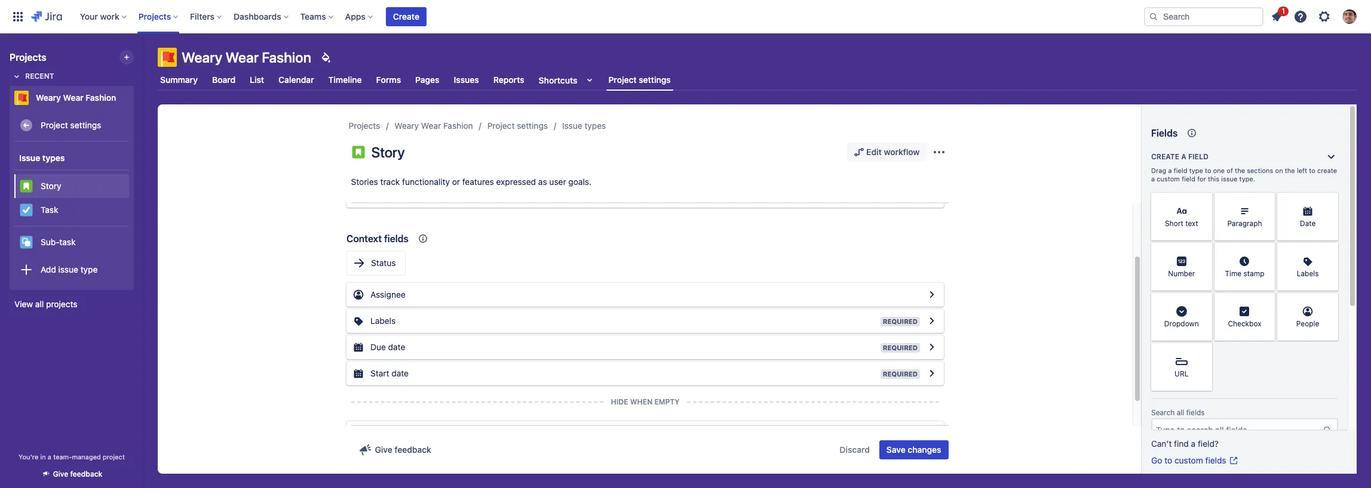Task type: describe. For each thing, give the bounding box(es) containing it.
2 horizontal spatial project
[[609, 75, 637, 85]]

a down drag
[[1151, 175, 1155, 183]]

Search field
[[1144, 7, 1264, 26]]

0 horizontal spatial weary wear fashion
[[36, 93, 116, 103]]

your profile and settings image
[[1343, 9, 1357, 24]]

appswitcher icon image
[[11, 9, 25, 24]]

your work button
[[76, 7, 131, 26]]

your
[[80, 11, 98, 21]]

add to starred image
[[130, 91, 145, 105]]

open field configuration image inside assignee button
[[925, 288, 939, 302]]

short text
[[1165, 220, 1198, 228]]

teams button
[[297, 7, 338, 26]]

features
[[462, 177, 494, 187]]

this
[[1208, 175, 1220, 183]]

more information about the context fields image
[[416, 232, 430, 246]]

stamp
[[1244, 270, 1265, 279]]

1 the from the left
[[1235, 167, 1245, 174]]

find
[[1174, 439, 1189, 449]]

context fields
[[347, 234, 409, 244]]

create a field
[[1151, 152, 1209, 161]]

summary link
[[158, 69, 200, 91]]

stories track functionality or features expressed as user goals.
[[351, 177, 592, 187]]

1 vertical spatial fashion
[[86, 93, 116, 103]]

recent
[[25, 72, 54, 81]]

issue types for issue types link
[[562, 121, 606, 131]]

shortcuts
[[539, 75, 577, 85]]

open field configuration image for due date
[[925, 341, 939, 355]]

time
[[1225, 270, 1242, 279]]

field for create
[[1188, 152, 1209, 161]]

2 horizontal spatial weary wear fashion
[[395, 121, 473, 131]]

board
[[212, 75, 236, 85]]

task link
[[14, 198, 129, 222]]

issue types link
[[562, 119, 606, 133]]

open field configuration image for labels
[[925, 314, 939, 329]]

this link will be opened in a new tab image
[[1229, 456, 1238, 466]]

issues link
[[451, 69, 481, 91]]

1 vertical spatial give feedback button
[[34, 465, 110, 485]]

give feedback for give feedback button to the bottom
[[53, 470, 102, 479]]

settings image
[[1317, 9, 1332, 24]]

1 horizontal spatial settings
[[517, 121, 548, 131]]

issue inside the drag a field type to one of the sections on the left to create a custom field for this issue type.
[[1221, 175, 1238, 183]]

projects for projects popup button
[[138, 11, 171, 21]]

of
[[1227, 167, 1233, 174]]

2 horizontal spatial settings
[[639, 75, 671, 85]]

a down more information about the fields image
[[1181, 152, 1186, 161]]

1 horizontal spatial project
[[487, 121, 515, 131]]

in
[[40, 454, 46, 461]]

team-
[[53, 454, 72, 461]]

date
[[1300, 220, 1316, 228]]

more information image for labels
[[1323, 244, 1337, 259]]

shortcuts button
[[536, 69, 599, 91]]

add issue type image
[[19, 263, 33, 277]]

on
[[1275, 167, 1283, 174]]

more options image
[[932, 145, 946, 160]]

forms
[[376, 75, 401, 85]]

1 horizontal spatial labels
[[1297, 270, 1319, 279]]

1 vertical spatial weary wear fashion link
[[395, 119, 473, 133]]

fields
[[1151, 128, 1178, 139]]

more information about the fields image
[[1185, 126, 1199, 140]]

sections
[[1247, 167, 1274, 174]]

feedback for give feedback button to the bottom
[[70, 470, 102, 479]]

user
[[549, 177, 566, 187]]

collapse recent projects image
[[10, 69, 24, 84]]

edit workflow button
[[847, 143, 927, 162]]

start date
[[370, 369, 409, 379]]

type.
[[1240, 175, 1255, 183]]

more information image for checkbox
[[1260, 295, 1274, 309]]

hide when empty
[[611, 398, 680, 407]]

issues
[[454, 75, 479, 85]]

filters button
[[187, 7, 226, 26]]

task
[[59, 237, 76, 247]]

sub-task link
[[14, 231, 129, 255]]

save
[[887, 445, 906, 455]]

projects link
[[349, 119, 380, 133]]

give feedback for the rightmost give feedback button
[[375, 445, 431, 455]]

create button
[[386, 7, 427, 26]]

primary element
[[7, 0, 1144, 33]]

list link
[[247, 69, 267, 91]]

search image
[[1149, 12, 1159, 21]]

custom inside the drag a field type to one of the sections on the left to create a custom field for this issue type.
[[1157, 175, 1180, 183]]

0 vertical spatial types
[[585, 121, 606, 131]]

0 horizontal spatial projects
[[10, 52, 46, 63]]

1 horizontal spatial project settings
[[487, 121, 548, 131]]

time stamp
[[1225, 270, 1265, 279]]

2 horizontal spatial to
[[1309, 167, 1316, 174]]

1 horizontal spatial story
[[371, 144, 405, 161]]

calendar
[[279, 75, 314, 85]]

you're in a team-managed project
[[19, 454, 125, 461]]

can't find a field?
[[1151, 439, 1219, 449]]

2 vertical spatial fields
[[1205, 456, 1226, 466]]

0 horizontal spatial types
[[42, 153, 65, 163]]

for
[[1197, 175, 1206, 183]]

assignee
[[370, 290, 406, 300]]

1 horizontal spatial project settings link
[[487, 119, 548, 133]]

to inside go to custom fields link
[[1165, 456, 1172, 466]]

summary
[[160, 75, 198, 85]]

number
[[1168, 270, 1195, 279]]

task
[[41, 205, 58, 215]]

start
[[370, 369, 389, 379]]

add
[[41, 264, 56, 275]]

1 horizontal spatial weary
[[182, 49, 222, 66]]

pages link
[[413, 69, 442, 91]]

one
[[1213, 167, 1225, 174]]

edit workflow
[[866, 147, 920, 157]]

help image
[[1294, 9, 1308, 24]]

paragraph
[[1228, 220, 1262, 228]]

work
[[100, 11, 119, 21]]

0 horizontal spatial weary wear fashion link
[[10, 86, 129, 110]]

1
[[1282, 6, 1285, 15]]

issue inside issue types link
[[562, 121, 582, 131]]

more information image for number
[[1197, 244, 1211, 259]]

projects
[[46, 299, 77, 310]]

assignee button
[[347, 283, 944, 307]]

status
[[371, 258, 396, 268]]

1 vertical spatial custom
[[1175, 456, 1203, 466]]

banner containing your work
[[0, 0, 1371, 33]]

field?
[[1198, 439, 1219, 449]]

sub-
[[41, 237, 59, 247]]

issue inside add issue type button
[[58, 264, 78, 275]]

timeline
[[328, 75, 362, 85]]

date for start date
[[392, 369, 409, 379]]

sub-task
[[41, 237, 76, 247]]

create for create
[[393, 11, 419, 21]]

project
[[103, 454, 125, 461]]

0 horizontal spatial settings
[[70, 120, 101, 130]]

dashboards
[[234, 11, 281, 21]]

0 horizontal spatial issue
[[19, 153, 40, 163]]

more information image for date
[[1323, 194, 1337, 209]]

0 horizontal spatial project
[[41, 120, 68, 130]]

create for create a field
[[1151, 152, 1179, 161]]

1 vertical spatial labels
[[370, 316, 396, 326]]

view
[[14, 299, 33, 310]]

view all projects
[[14, 299, 77, 310]]

board link
[[210, 69, 238, 91]]

more information image for short text
[[1197, 194, 1211, 209]]

text
[[1186, 220, 1198, 228]]

1 vertical spatial weary
[[36, 93, 61, 103]]

you're
[[19, 454, 38, 461]]

context
[[347, 234, 382, 244]]

list
[[250, 75, 264, 85]]

Type to search all fields text field
[[1153, 420, 1323, 442]]

forms link
[[374, 69, 403, 91]]



Task type: locate. For each thing, give the bounding box(es) containing it.
custom down drag
[[1157, 175, 1180, 183]]

add issue type button
[[14, 258, 129, 282]]

2 vertical spatial weary
[[395, 121, 419, 131]]

all right "view"
[[35, 299, 44, 310]]

1 horizontal spatial type
[[1189, 167, 1203, 174]]

labels up due date
[[370, 316, 396, 326]]

projects right work
[[138, 11, 171, 21]]

project down the recent on the top of the page
[[41, 120, 68, 130]]

sidebar navigation image
[[130, 48, 157, 72]]

dropdown
[[1164, 320, 1199, 329]]

project down reports link
[[487, 121, 515, 131]]

0 horizontal spatial give feedback
[[53, 470, 102, 479]]

the right on
[[1285, 167, 1295, 174]]

date for due date
[[388, 342, 405, 353]]

2 horizontal spatial project settings
[[609, 75, 671, 85]]

0 vertical spatial open field configuration image
[[925, 288, 939, 302]]

issue type icon image
[[351, 145, 365, 160]]

reports
[[493, 75, 524, 85]]

issue types inside group
[[19, 153, 65, 163]]

0 horizontal spatial story
[[41, 181, 61, 191]]

expressed
[[496, 177, 536, 187]]

issue types
[[562, 121, 606, 131], [19, 153, 65, 163]]

banner
[[0, 0, 1371, 33]]

create project image
[[122, 53, 131, 62]]

weary up "board"
[[182, 49, 222, 66]]

0 horizontal spatial fields
[[384, 234, 409, 244]]

all for search
[[1177, 409, 1184, 418]]

type inside button
[[81, 264, 98, 275]]

people
[[1296, 320, 1320, 329]]

type up for
[[1189, 167, 1203, 174]]

custom down can't find a field?
[[1175, 456, 1203, 466]]

goals.
[[568, 177, 592, 187]]

1 horizontal spatial create
[[1151, 152, 1179, 161]]

projects inside projects popup button
[[138, 11, 171, 21]]

types down shortcuts 'dropdown button' in the top left of the page
[[585, 121, 606, 131]]

2 horizontal spatial fashion
[[443, 121, 473, 131]]

all for view
[[35, 299, 44, 310]]

weary wear fashion link down pages link
[[395, 119, 473, 133]]

give
[[375, 445, 392, 455], [53, 470, 68, 479]]

project settings link down reports link
[[487, 119, 548, 133]]

1 horizontal spatial feedback
[[395, 445, 431, 455]]

0 vertical spatial fields
[[384, 234, 409, 244]]

weary
[[182, 49, 222, 66], [36, 93, 61, 103], [395, 121, 419, 131]]

search
[[1151, 409, 1175, 418]]

2 vertical spatial field
[[1182, 175, 1196, 183]]

0 horizontal spatial issue types
[[19, 153, 65, 163]]

more information image for time stamp
[[1260, 244, 1274, 259]]

1 vertical spatial give feedback
[[53, 470, 102, 479]]

short
[[1165, 220, 1184, 228]]

0 vertical spatial fashion
[[262, 49, 311, 66]]

to right go
[[1165, 456, 1172, 466]]

type
[[1189, 167, 1203, 174], [81, 264, 98, 275]]

more information image
[[1323, 244, 1337, 259], [1197, 295, 1211, 309], [1260, 295, 1274, 309]]

issue
[[1221, 175, 1238, 183], [58, 264, 78, 275]]

track
[[380, 177, 400, 187]]

discard
[[840, 445, 870, 455]]

types
[[585, 121, 606, 131], [42, 153, 65, 163]]

changes
[[908, 445, 941, 455]]

can't
[[1151, 439, 1172, 449]]

all
[[35, 299, 44, 310], [1177, 409, 1184, 418]]

0 horizontal spatial give feedback button
[[34, 465, 110, 485]]

create up drag
[[1151, 152, 1179, 161]]

1 vertical spatial create
[[1151, 152, 1179, 161]]

labels
[[1297, 270, 1319, 279], [370, 316, 396, 326]]

issue types for group containing issue types
[[19, 153, 65, 163]]

0 vertical spatial date
[[388, 342, 405, 353]]

project settings
[[609, 75, 671, 85], [41, 120, 101, 130], [487, 121, 548, 131]]

0 horizontal spatial issue
[[58, 264, 78, 275]]

1 horizontal spatial give
[[375, 445, 392, 455]]

more information image for dropdown
[[1197, 295, 1211, 309]]

2 vertical spatial wear
[[421, 121, 441, 131]]

more information image for paragraph
[[1260, 194, 1274, 209]]

discard button
[[833, 441, 877, 460]]

2 horizontal spatial wear
[[421, 121, 441, 131]]

drag a field type to one of the sections on the left to create a custom field for this issue type.
[[1151, 167, 1337, 183]]

issue types up story 'link'
[[19, 153, 65, 163]]

0 vertical spatial weary
[[182, 49, 222, 66]]

0 vertical spatial feedback
[[395, 445, 431, 455]]

the right of
[[1235, 167, 1245, 174]]

to right left
[[1309, 167, 1316, 174]]

more information image
[[1197, 194, 1211, 209], [1260, 194, 1274, 209], [1323, 194, 1337, 209], [1197, 244, 1211, 259], [1260, 244, 1274, 259], [1323, 295, 1337, 309]]

notifications image
[[1270, 9, 1284, 24]]

1 horizontal spatial all
[[1177, 409, 1184, 418]]

1 vertical spatial type
[[81, 264, 98, 275]]

2 the from the left
[[1285, 167, 1295, 174]]

date right start
[[392, 369, 409, 379]]

1 vertical spatial projects
[[10, 52, 46, 63]]

field up for
[[1188, 152, 1209, 161]]

projects for projects link
[[349, 121, 380, 131]]

create right apps dropdown button on the top left of page
[[393, 11, 419, 21]]

0 horizontal spatial to
[[1165, 456, 1172, 466]]

1 horizontal spatial weary wear fashion link
[[395, 119, 473, 133]]

open field configuration image
[[925, 189, 939, 203], [925, 367, 939, 381]]

1 vertical spatial story
[[41, 181, 61, 191]]

1 horizontal spatial give feedback
[[375, 445, 431, 455]]

required for start
[[883, 370, 918, 378]]

create inside button
[[393, 11, 419, 21]]

field left for
[[1182, 175, 1196, 183]]

weary down the recent on the top of the page
[[36, 93, 61, 103]]

timeline link
[[326, 69, 364, 91]]

fields left the more information about the context fields icon
[[384, 234, 409, 244]]

1 open field configuration image from the top
[[925, 189, 939, 203]]

projects up issue type icon
[[349, 121, 380, 131]]

a right find
[[1191, 439, 1196, 449]]

1 vertical spatial all
[[1177, 409, 1184, 418]]

set background color image
[[319, 50, 333, 65]]

0 vertical spatial story
[[371, 144, 405, 161]]

fashion left "add to starred" image at the top of page
[[86, 93, 116, 103]]

tab list
[[151, 69, 1364, 91]]

tab list containing project settings
[[151, 69, 1364, 91]]

types up story 'link'
[[42, 153, 65, 163]]

a
[[1181, 152, 1186, 161], [1168, 167, 1172, 174], [1151, 175, 1155, 183], [1191, 439, 1196, 449], [48, 454, 51, 461]]

filters
[[190, 11, 215, 21]]

fashion down issues link
[[443, 121, 473, 131]]

story inside 'link'
[[41, 181, 61, 191]]

issue types down shortcuts 'dropdown button' in the top left of the page
[[562, 121, 606, 131]]

open field configuration image
[[925, 288, 939, 302], [925, 314, 939, 329], [925, 341, 939, 355]]

create
[[1317, 167, 1337, 174]]

date right due
[[388, 342, 405, 353]]

weary wear fashion up list
[[182, 49, 311, 66]]

1 open field configuration image from the top
[[925, 288, 939, 302]]

0 horizontal spatial more information image
[[1197, 295, 1211, 309]]

0 vertical spatial give
[[375, 445, 392, 455]]

1 vertical spatial date
[[392, 369, 409, 379]]

field for drag
[[1174, 167, 1188, 174]]

1 horizontal spatial more information image
[[1260, 295, 1274, 309]]

to
[[1205, 167, 1211, 174], [1309, 167, 1316, 174], [1165, 456, 1172, 466]]

2 horizontal spatial fields
[[1205, 456, 1226, 466]]

1 vertical spatial types
[[42, 153, 65, 163]]

0 horizontal spatial project settings
[[41, 120, 101, 130]]

weary wear fashion link down the recent on the top of the page
[[10, 86, 129, 110]]

issue
[[562, 121, 582, 131], [19, 153, 40, 163]]

projects up the recent on the top of the page
[[10, 52, 46, 63]]

0 vertical spatial type
[[1189, 167, 1203, 174]]

0 horizontal spatial the
[[1235, 167, 1245, 174]]

1 vertical spatial fields
[[1186, 409, 1205, 418]]

1 vertical spatial give
[[53, 470, 68, 479]]

feedback for the rightmost give feedback button
[[395, 445, 431, 455]]

1 vertical spatial wear
[[63, 93, 83, 103]]

1 vertical spatial issue
[[19, 153, 40, 163]]

url
[[1175, 370, 1189, 379]]

stories
[[351, 177, 378, 187]]

2 required from the top
[[883, 344, 918, 352]]

0 vertical spatial issue types
[[562, 121, 606, 131]]

0 vertical spatial weary wear fashion
[[182, 49, 311, 66]]

project settings link down the recent on the top of the page
[[14, 114, 129, 137]]

group
[[14, 142, 129, 289], [14, 170, 129, 226]]

0 horizontal spatial weary
[[36, 93, 61, 103]]

1 horizontal spatial issue
[[1221, 175, 1238, 183]]

issue down of
[[1221, 175, 1238, 183]]

1 horizontal spatial to
[[1205, 167, 1211, 174]]

0 vertical spatial custom
[[1157, 175, 1180, 183]]

to up this
[[1205, 167, 1211, 174]]

teams
[[300, 11, 326, 21]]

0 horizontal spatial wear
[[63, 93, 83, 103]]

2 vertical spatial open field configuration image
[[925, 341, 939, 355]]

feedback
[[395, 445, 431, 455], [70, 470, 102, 479]]

1 horizontal spatial types
[[585, 121, 606, 131]]

1 horizontal spatial wear
[[226, 49, 259, 66]]

1 group from the top
[[14, 142, 129, 289]]

type down sub-task link
[[81, 264, 98, 275]]

1 horizontal spatial weary wear fashion
[[182, 49, 311, 66]]

1 vertical spatial issue
[[58, 264, 78, 275]]

weary wear fashion down the recent on the top of the page
[[36, 93, 116, 103]]

story up track
[[371, 144, 405, 161]]

fields right search
[[1186, 409, 1205, 418]]

1 required from the top
[[883, 318, 918, 326]]

pages
[[415, 75, 440, 85]]

2 vertical spatial required
[[883, 370, 918, 378]]

issue down shortcuts 'dropdown button' in the top left of the page
[[562, 121, 582, 131]]

custom
[[1157, 175, 1180, 183], [1175, 456, 1203, 466]]

type inside the drag a field type to one of the sections on the left to create a custom field for this issue type.
[[1189, 167, 1203, 174]]

fields left this link will be opened in a new tab image
[[1205, 456, 1226, 466]]

0 vertical spatial issue
[[1221, 175, 1238, 183]]

fashion
[[262, 49, 311, 66], [86, 93, 116, 103], [443, 121, 473, 131]]

when
[[630, 398, 653, 407]]

dashboards button
[[230, 7, 293, 26]]

0 horizontal spatial labels
[[370, 316, 396, 326]]

more information image for people
[[1323, 295, 1337, 309]]

story up task
[[41, 181, 61, 191]]

left
[[1297, 167, 1307, 174]]

story link
[[14, 174, 129, 198]]

issue up story 'link'
[[19, 153, 40, 163]]

required for due
[[883, 344, 918, 352]]

0 vertical spatial issue
[[562, 121, 582, 131]]

2 vertical spatial fashion
[[443, 121, 473, 131]]

0 horizontal spatial fashion
[[86, 93, 116, 103]]

2 open field configuration image from the top
[[925, 314, 939, 329]]

workflow
[[884, 147, 920, 157]]

all right search
[[1177, 409, 1184, 418]]

1 vertical spatial open field configuration image
[[925, 367, 939, 381]]

jira image
[[31, 9, 62, 24], [31, 9, 62, 24]]

apps button
[[342, 7, 378, 26]]

0 vertical spatial labels
[[1297, 270, 1319, 279]]

weary wear fashion link
[[10, 86, 129, 110], [395, 119, 473, 133]]

2 open field configuration image from the top
[[925, 367, 939, 381]]

1 horizontal spatial the
[[1285, 167, 1295, 174]]

drag
[[1151, 167, 1166, 174]]

labels up people
[[1297, 270, 1319, 279]]

1 horizontal spatial fashion
[[262, 49, 311, 66]]

your work
[[80, 11, 119, 21]]

2 vertical spatial projects
[[349, 121, 380, 131]]

fashion up calendar
[[262, 49, 311, 66]]

go to custom fields link
[[1151, 455, 1238, 467]]

projects button
[[135, 7, 183, 26]]

field down create a field
[[1174, 167, 1188, 174]]

0 horizontal spatial project settings link
[[14, 114, 129, 137]]

project
[[609, 75, 637, 85], [41, 120, 68, 130], [487, 121, 515, 131]]

1 vertical spatial open field configuration image
[[925, 314, 939, 329]]

1 horizontal spatial fields
[[1186, 409, 1205, 418]]

group containing story
[[14, 170, 129, 226]]

3 required from the top
[[883, 370, 918, 378]]

functionality
[[402, 177, 450, 187]]

1 vertical spatial weary wear fashion
[[36, 93, 116, 103]]

weary wear fashion down pages link
[[395, 121, 473, 131]]

issue right add
[[58, 264, 78, 275]]

edit
[[866, 147, 882, 157]]

2 group from the top
[[14, 170, 129, 226]]

story
[[371, 144, 405, 161], [41, 181, 61, 191]]

checkbox
[[1228, 320, 1262, 329]]

managed
[[72, 454, 101, 461]]

projects
[[138, 11, 171, 21], [10, 52, 46, 63], [349, 121, 380, 131]]

1 horizontal spatial projects
[[138, 11, 171, 21]]

1 vertical spatial feedback
[[70, 470, 102, 479]]

weary right projects link
[[395, 121, 419, 131]]

date
[[388, 342, 405, 353], [392, 369, 409, 379]]

give feedback button
[[351, 441, 439, 460], [34, 465, 110, 485]]

project right shortcuts 'dropdown button' in the top left of the page
[[609, 75, 637, 85]]

2 horizontal spatial weary
[[395, 121, 419, 131]]

0 vertical spatial weary wear fashion link
[[10, 86, 129, 110]]

due
[[370, 342, 386, 353]]

as
[[538, 177, 547, 187]]

view all projects link
[[10, 294, 134, 315]]

group containing issue types
[[14, 142, 129, 289]]

a right drag
[[1168, 167, 1172, 174]]

0 horizontal spatial give
[[53, 470, 68, 479]]

reports link
[[491, 69, 527, 91]]

settings
[[639, 75, 671, 85], [70, 120, 101, 130], [517, 121, 548, 131]]

1 horizontal spatial give feedback button
[[351, 441, 439, 460]]

2 horizontal spatial more information image
[[1323, 244, 1337, 259]]

empty
[[655, 398, 680, 407]]

save changes button
[[879, 441, 949, 460]]

a right in
[[48, 454, 51, 461]]

0 vertical spatial open field configuration image
[[925, 189, 939, 203]]

1 horizontal spatial issue types
[[562, 121, 606, 131]]

3 open field configuration image from the top
[[925, 341, 939, 355]]

or
[[452, 177, 460, 187]]



Task type: vqa. For each thing, say whether or not it's contained in the screenshot.


